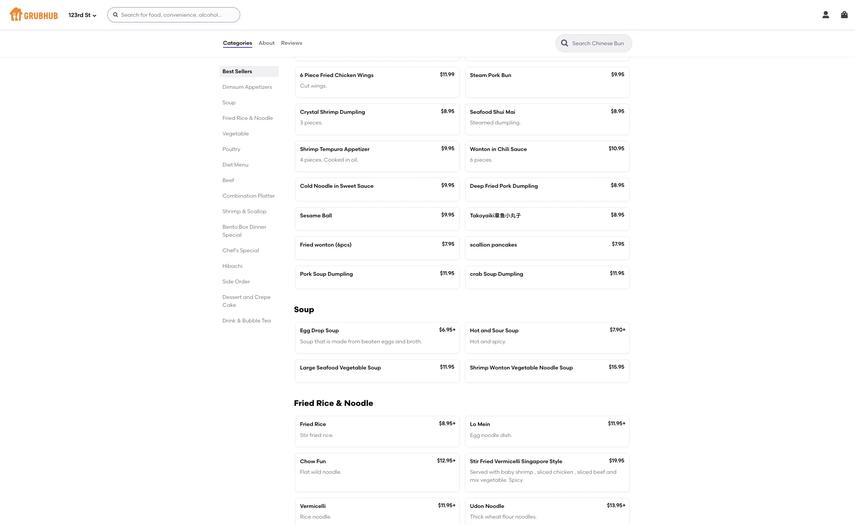 Task type: describe. For each thing, give the bounding box(es) containing it.
takoyaiki章鱼小丸子
[[470, 212, 522, 219]]

pancakes
[[492, 242, 517, 248]]

$11.95 for crab soup dumpling
[[611, 270, 625, 277]]

fried left potatoes.
[[300, 46, 313, 52]]

combination
[[223, 193, 257, 199]]

shrimp & scallop tab
[[223, 208, 276, 216]]

(6pcs)
[[336, 242, 352, 248]]

scallion
[[470, 242, 491, 248]]

4 pieces. cooked in oil.
[[300, 157, 359, 163]]

123rd st
[[69, 12, 91, 18]]

1 vertical spatial pork
[[500, 183, 512, 190]]

lo
[[470, 422, 477, 428]]

vegetable for large seafood vegetable soup
[[340, 365, 367, 371]]

chef's
[[223, 248, 239, 254]]

0 vertical spatial sauce
[[511, 146, 527, 153]]

$11.95 + for rice noodle.
[[439, 503, 456, 509]]

the
[[536, 46, 544, 52]]

potatoes.
[[314, 46, 339, 52]]

$19.95
[[610, 458, 625, 464]]

drink & bubble tea
[[223, 318, 271, 324]]

bun
[[502, 72, 512, 78]]

spicy.
[[509, 477, 524, 484]]

fried left wonton
[[300, 242, 314, 248]]

side
[[223, 279, 234, 285]]

stir for stir fried rice.
[[300, 432, 309, 439]]

mai
[[506, 109, 516, 115]]

mix
[[470, 477, 480, 484]]

thick
[[470, 514, 484, 521]]

seafood shui mai
[[470, 109, 516, 115]]

deep fried pork dumpling
[[470, 183, 538, 190]]

egg noodle dish.
[[470, 432, 513, 439]]

0 horizontal spatial seafood
[[317, 365, 339, 371]]

diet menu tab
[[223, 161, 276, 169]]

crab
[[470, 271, 483, 278]]

& inside fried rice & noodle 'tab'
[[249, 115, 253, 121]]

hot and sour soup
[[470, 328, 519, 334]]

$7.90
[[610, 327, 623, 334]]

cake
[[223, 302, 237, 309]]

of
[[485, 46, 490, 52]]

0 vertical spatial vermicelli
[[495, 459, 521, 465]]

dessert and crepe cake tab
[[223, 293, 276, 309]]

ball
[[322, 212, 332, 219]]

sweet
[[340, 183, 356, 190]]

chef's special
[[223, 248, 259, 254]]

is
[[327, 339, 331, 345]]

$8.95 +
[[439, 421, 456, 427]]

shui
[[494, 109, 505, 115]]

rice inside 'tab'
[[237, 115, 248, 121]]

udon noodle
[[470, 503, 505, 510]]

special inside bento box dinner special
[[223, 232, 242, 238]]

reviews
[[281, 40, 303, 46]]

chili
[[498, 146, 510, 153]]

spareribs
[[495, 35, 520, 41]]

and for hot and sour soup
[[481, 328, 491, 334]]

flat
[[300, 469, 310, 476]]

dish.
[[501, 432, 513, 439]]

1 vertical spatial noodle.
[[313, 514, 332, 521]]

sour
[[493, 328, 504, 334]]

shrimp for shrimp tempura appetizer
[[300, 146, 319, 153]]

box
[[239, 224, 249, 230]]

Search for food, convenience, alcohol... search field
[[107, 7, 240, 22]]

shrimp
[[516, 469, 534, 476]]

stir for stir fried vermicelli singapore style
[[470, 459, 479, 465]]

order
[[235, 279, 250, 285]]

6 for 6 piece fried chicken wings
[[300, 72, 303, 78]]

wheat
[[485, 514, 502, 521]]

cut
[[300, 83, 310, 89]]

noodles.
[[516, 514, 537, 521]]

broth.
[[407, 339, 422, 345]]

vegetable for shrimp wonton vegetable noodle soup
[[512, 365, 539, 371]]

$9.95 for sesame ball
[[442, 212, 455, 218]]

eggs
[[382, 339, 394, 345]]

chow
[[300, 459, 315, 465]]

udon
[[470, 503, 484, 510]]

$6.95
[[440, 327, 453, 334]]

crepe
[[255, 294, 271, 301]]

1 vertical spatial vermicelli
[[300, 503, 326, 510]]

menu
[[235, 162, 249, 168]]

noodle
[[482, 432, 499, 439]]

shoulder.
[[546, 46, 569, 52]]

scallop
[[248, 208, 267, 215]]

1 vertical spatial from
[[348, 339, 361, 345]]

steamed
[[470, 120, 494, 126]]

chicken
[[335, 72, 356, 78]]

and for dessert and crepe cake
[[243, 294, 254, 301]]

bubble
[[243, 318, 261, 324]]

bento box dinner special
[[223, 224, 267, 238]]

special inside chef's special tab
[[240, 248, 259, 254]]

noodle inside 'tab'
[[255, 115, 273, 121]]

served with baby shrimp , sliced chicken , sliced beef and mix vegetable. spicy.
[[470, 469, 617, 484]]

and right eggs
[[396, 339, 406, 345]]

chicken
[[554, 469, 574, 476]]

steamed dumpling.
[[470, 120, 521, 126]]

soup tab
[[223, 99, 276, 107]]

st
[[85, 12, 91, 18]]

crab soup dumpling
[[470, 271, 524, 278]]

steam pork bun
[[470, 72, 512, 78]]

made
[[332, 339, 347, 345]]

fried rice & noodle inside 'tab'
[[223, 115, 273, 121]]

pieces. for shrimp
[[305, 157, 323, 163]]

2 , from the left
[[575, 469, 576, 476]]

& down large seafood vegetable soup
[[336, 399, 343, 408]]

bento box dinner special tab
[[223, 223, 276, 239]]

+ for egg noodle dish.
[[623, 421, 626, 427]]

$8.00
[[441, 34, 455, 41]]

wings.
[[311, 83, 327, 89]]

soup inside tab
[[223, 99, 236, 106]]

1 horizontal spatial seafood
[[470, 109, 492, 115]]

dumpling for crab soup dumpling
[[498, 271, 524, 278]]

platter
[[258, 193, 275, 199]]

served
[[470, 469, 488, 476]]

shrimp right "crystal"
[[320, 109, 339, 115]]

fried up wings.
[[321, 72, 334, 78]]

shrimp for shrimp wonton vegetable noodle soup
[[470, 365, 489, 371]]

fried up fried
[[300, 422, 314, 428]]

large for large seafood vegetable soup
[[300, 365, 315, 371]]

hot for hot and spicy.
[[470, 339, 480, 345]]

fun
[[317, 459, 326, 465]]

mein
[[478, 422, 491, 428]]

0 vertical spatial pork
[[489, 72, 501, 78]]

sesame ball
[[300, 212, 332, 219]]

beef tab
[[223, 177, 276, 185]]

rice noodle.
[[300, 514, 332, 521]]

fried inside 'tab'
[[223, 115, 236, 121]]

$11.95 for large seafood vegetable soup
[[440, 364, 455, 371]]

main navigation navigation
[[0, 0, 856, 30]]

lo mein
[[470, 422, 491, 428]]

that
[[315, 339, 326, 345]]

oil.
[[351, 157, 359, 163]]

+ for thick wheat flour noodles.
[[623, 503, 626, 509]]

rice.
[[323, 432, 334, 439]]

tempura
[[320, 146, 343, 153]]



Task type: locate. For each thing, give the bounding box(es) containing it.
0 horizontal spatial 6
[[300, 72, 303, 78]]

spicy.
[[492, 339, 507, 345]]

6 for 6 pieces.
[[470, 157, 474, 163]]

large up "fried potatoes."
[[300, 35, 315, 41]]

pieces. for wonton
[[475, 157, 493, 163]]

sliced down singapore
[[538, 469, 553, 476]]

1 horizontal spatial egg
[[470, 432, 480, 439]]

drop
[[312, 328, 325, 334]]

2 vertical spatial in
[[334, 183, 339, 190]]

large for large french fries
[[300, 35, 315, 41]]

1 horizontal spatial $7.95
[[613, 241, 625, 247]]

and inside dessert and crepe cake
[[243, 294, 254, 301]]

large seafood vegetable soup
[[300, 365, 381, 371]]

0 vertical spatial seafood
[[470, 109, 492, 115]]

0 horizontal spatial egg
[[300, 328, 310, 334]]

$11.95 + left the udon
[[439, 503, 456, 509]]

3 pieces.
[[300, 120, 323, 126]]

side order tab
[[223, 278, 276, 286]]

0 horizontal spatial sauce
[[358, 183, 374, 190]]

flour
[[503, 514, 514, 521]]

$7.95 for scallion pancakes
[[613, 241, 625, 247]]

in left oil.
[[346, 157, 350, 163]]

shrimp
[[320, 109, 339, 115], [300, 146, 319, 153], [223, 208, 241, 215], [470, 365, 489, 371]]

0 horizontal spatial vegetable
[[223, 131, 249, 137]]

0 vertical spatial 6
[[300, 72, 303, 78]]

hot and spicy.
[[470, 339, 507, 345]]

in left sweet
[[334, 183, 339, 190]]

vegetable inside vegetable tab
[[223, 131, 249, 137]]

$10.95
[[609, 145, 625, 152]]

fried rice & noodle tab
[[223, 114, 276, 122]]

2 hot from the top
[[470, 339, 480, 345]]

0 vertical spatial $11.95 +
[[609, 421, 626, 427]]

dumpling for pork soup dumpling
[[328, 271, 353, 278]]

1 vertical spatial wonton
[[490, 365, 511, 371]]

1 vertical spatial stir
[[470, 459, 479, 465]]

$13.95
[[608, 503, 623, 509]]

1 horizontal spatial sliced
[[578, 469, 593, 476]]

hot down hot and sour soup
[[470, 339, 480, 345]]

pork
[[489, 72, 501, 78], [500, 183, 512, 190], [300, 271, 312, 278]]

fried rice
[[300, 422, 326, 428]]

singapore
[[522, 459, 549, 465]]

flat wild noodle.
[[300, 469, 342, 476]]

with
[[489, 469, 500, 476]]

from
[[522, 46, 535, 52], [348, 339, 361, 345]]

wonton down spicy.
[[490, 365, 511, 371]]

1 vertical spatial sauce
[[358, 183, 374, 190]]

0 horizontal spatial stir
[[300, 432, 309, 439]]

0 vertical spatial egg
[[300, 328, 310, 334]]

1 large from the top
[[300, 35, 315, 41]]

in
[[492, 146, 497, 153], [346, 157, 350, 163], [334, 183, 339, 190]]

$25.98 +
[[606, 34, 626, 41]]

2 vertical spatial pork
[[300, 271, 312, 278]]

best
[[223, 68, 234, 75]]

1 vertical spatial special
[[240, 248, 259, 254]]

1 horizontal spatial ,
[[575, 469, 576, 476]]

1 horizontal spatial sauce
[[511, 146, 527, 153]]

1 horizontal spatial 6
[[470, 157, 474, 163]]

egg down lo
[[470, 432, 480, 439]]

& up vegetable tab on the top left of the page
[[249, 115, 253, 121]]

0 vertical spatial fried rice & noodle
[[223, 115, 273, 121]]

about
[[259, 40, 275, 46]]

egg drop soup
[[300, 328, 339, 334]]

fried potatoes.
[[300, 46, 339, 52]]

sliced left beef
[[578, 469, 593, 476]]

drink & bubble tea tab
[[223, 317, 276, 325]]

dessert
[[223, 294, 242, 301]]

1 $7.95 from the left
[[442, 241, 455, 247]]

pork down fried wonton (6pcs)
[[300, 271, 312, 278]]

baby
[[502, 469, 515, 476]]

soup
[[223, 99, 236, 106], [313, 271, 327, 278], [484, 271, 497, 278], [294, 305, 314, 315], [326, 328, 339, 334], [506, 328, 519, 334], [300, 339, 314, 345], [368, 365, 381, 371], [560, 365, 573, 371]]

wild
[[311, 469, 322, 476]]

pieces. down wonton in chili sauce
[[475, 157, 493, 163]]

2 sliced from the left
[[578, 469, 593, 476]]

thick wheat flour noodles.
[[470, 514, 537, 521]]

boneless spareribs
[[470, 35, 520, 41]]

chef's special tab
[[223, 247, 276, 255]]

$25.98
[[606, 34, 623, 41]]

2 $7.95 from the left
[[613, 241, 625, 247]]

$9.95 for steam pork bun
[[612, 71, 625, 78]]

0 vertical spatial from
[[522, 46, 535, 52]]

$11.95 +
[[609, 421, 626, 427], [439, 503, 456, 509]]

0 horizontal spatial from
[[348, 339, 361, 345]]

seafood down is
[[317, 365, 339, 371]]

$11.99
[[440, 71, 455, 78]]

steam
[[470, 72, 487, 78]]

special up hibachi tab
[[240, 248, 259, 254]]

fried rice & noodle up the fried rice in the left of the page
[[294, 399, 374, 408]]

& left scallop
[[242, 208, 246, 215]]

,
[[535, 469, 536, 476], [575, 469, 576, 476]]

stir fried rice.
[[300, 432, 334, 439]]

2 horizontal spatial vegetable
[[512, 365, 539, 371]]

and left spicy.
[[481, 339, 491, 345]]

0 vertical spatial in
[[492, 146, 497, 153]]

dumpling.
[[495, 120, 521, 126]]

pieces. right 4
[[305, 157, 323, 163]]

6 left piece
[[300, 72, 303, 78]]

pork left bun
[[489, 72, 501, 78]]

from left 'the'
[[522, 46, 535, 52]]

1 horizontal spatial vegetable
[[340, 365, 367, 371]]

1 vertical spatial $11.95 +
[[439, 503, 456, 509]]

diet menu
[[223, 162, 249, 168]]

shrimp up "bento"
[[223, 208, 241, 215]]

shrimp inside tab
[[223, 208, 241, 215]]

0 horizontal spatial in
[[334, 183, 339, 190]]

+ for hot and spicy.
[[623, 327, 626, 334]]

sellers
[[235, 68, 253, 75]]

and right beef
[[607, 469, 617, 476]]

0 vertical spatial hot
[[470, 328, 480, 334]]

& right 'drink'
[[237, 318, 241, 324]]

and for hot and spicy.
[[481, 339, 491, 345]]

0 vertical spatial special
[[223, 232, 242, 238]]

vegetable tab
[[223, 130, 276, 138]]

fried right the deep
[[486, 183, 499, 190]]

$8.95
[[441, 108, 455, 115], [611, 108, 625, 115], [611, 182, 625, 189], [611, 212, 625, 218], [439, 421, 453, 427]]

1 hot from the top
[[470, 328, 480, 334]]

beef
[[594, 469, 606, 476]]

fried up with
[[480, 459, 494, 465]]

shrimp for shrimp & scallop
[[223, 208, 241, 215]]

egg for egg drop soup
[[300, 328, 310, 334]]

1 vertical spatial seafood
[[317, 365, 339, 371]]

+ for stir fried rice.
[[453, 421, 456, 427]]

egg
[[300, 328, 310, 334], [470, 432, 480, 439]]

and left crepe
[[243, 294, 254, 301]]

bento
[[223, 224, 238, 230]]

stir up the served at the bottom right of page
[[470, 459, 479, 465]]

poultry
[[223, 146, 241, 153]]

vermicelli up the 'rice noodle.'
[[300, 503, 326, 510]]

fries
[[336, 35, 348, 41]]

large
[[300, 35, 315, 41], [300, 365, 315, 371]]

1 horizontal spatial vermicelli
[[495, 459, 521, 465]]

0 vertical spatial large
[[300, 35, 315, 41]]

hot for hot and sour soup
[[470, 328, 480, 334]]

$11.95
[[440, 270, 455, 277], [611, 270, 625, 277], [440, 364, 455, 371], [609, 421, 623, 427], [439, 503, 453, 509]]

0 horizontal spatial vermicelli
[[300, 503, 326, 510]]

search icon image
[[561, 39, 570, 48]]

& inside shrimp & scallop tab
[[242, 208, 246, 215]]

$11.95 + up $19.95
[[609, 421, 626, 427]]

special
[[223, 232, 242, 238], [240, 248, 259, 254]]

stir left fried
[[300, 432, 309, 439]]

crystal shrimp dumpling
[[300, 109, 365, 115]]

from right 'made'
[[348, 339, 361, 345]]

6 pieces.
[[470, 157, 493, 163]]

0 horizontal spatial $7.95
[[442, 241, 455, 247]]

0 horizontal spatial ,
[[535, 469, 536, 476]]

shrimp tempura appetizer
[[300, 146, 370, 153]]

appetizer
[[344, 146, 370, 153]]

fried
[[310, 432, 322, 439]]

$11.95 + for egg noodle dish.
[[609, 421, 626, 427]]

1 sliced from the left
[[538, 469, 553, 476]]

+ for flat wild noodle.
[[453, 458, 456, 464]]

pieces. down "crystal"
[[305, 120, 323, 126]]

pieces. for crystal
[[305, 120, 323, 126]]

1 horizontal spatial from
[[522, 46, 535, 52]]

scallion pancakes
[[470, 242, 517, 248]]

appetizers
[[245, 84, 273, 90]]

special down "bento"
[[223, 232, 242, 238]]

dinner
[[250, 224, 267, 230]]

large french fries
[[300, 35, 348, 41]]

1 vertical spatial large
[[300, 365, 315, 371]]

dumpling
[[340, 109, 365, 115], [513, 183, 538, 190], [328, 271, 353, 278], [498, 271, 524, 278]]

1 , from the left
[[535, 469, 536, 476]]

1 horizontal spatial stir
[[470, 459, 479, 465]]

$9.95 for cold noodle in sweet sauce
[[442, 182, 455, 189]]

1 horizontal spatial in
[[346, 157, 350, 163]]

cut wings.
[[300, 83, 327, 89]]

beef
[[223, 177, 234, 184]]

sauce right chili
[[511, 146, 527, 153]]

egg left drop
[[300, 328, 310, 334]]

in left chili
[[492, 146, 497, 153]]

dessert and crepe cake
[[223, 294, 271, 309]]

0 horizontal spatial sliced
[[538, 469, 553, 476]]

fried up vegetable tab on the top left of the page
[[223, 115, 236, 121]]

shrimp down the hot and spicy.
[[470, 365, 489, 371]]

& inside drink & bubble tea tab
[[237, 318, 241, 324]]

poultry tab
[[223, 145, 276, 153]]

large down that
[[300, 365, 315, 371]]

and inside served with baby shrimp , sliced chicken , sliced beef and mix vegetable. spicy.
[[607, 469, 617, 476]]

dimsum appetizers tab
[[223, 83, 276, 91]]

+ for rice noodle.
[[453, 503, 456, 509]]

1 vertical spatial 6
[[470, 157, 474, 163]]

1 vertical spatial fried rice & noodle
[[294, 399, 374, 408]]

best sellers
[[223, 68, 253, 75]]

fried rice & noodle up vegetable tab on the top left of the page
[[223, 115, 273, 121]]

vegetable.
[[481, 477, 508, 484]]

hot up the hot and spicy.
[[470, 328, 480, 334]]

$7.95 for fried wonton (6pcs)
[[442, 241, 455, 247]]

$12.95
[[438, 458, 453, 464]]

fried up the fried rice in the left of the page
[[294, 399, 315, 408]]

1 horizontal spatial $11.95 +
[[609, 421, 626, 427]]

boneless
[[470, 35, 493, 41]]

0 vertical spatial stir
[[300, 432, 309, 439]]

meat
[[492, 46, 505, 52]]

a cut of meat taken from the shoulder.
[[470, 46, 569, 52]]

+ for soup that is made from beaten eggs and broth.
[[453, 327, 456, 334]]

6 up the deep
[[470, 157, 474, 163]]

1 vertical spatial in
[[346, 157, 350, 163]]

1 horizontal spatial fried rice & noodle
[[294, 399, 374, 408]]

egg for egg noodle dish.
[[470, 432, 480, 439]]

hibachi tab
[[223, 262, 276, 270]]

beaten
[[362, 339, 380, 345]]

1 vertical spatial hot
[[470, 339, 480, 345]]

vegetable
[[223, 131, 249, 137], [340, 365, 367, 371], [512, 365, 539, 371]]

6
[[300, 72, 303, 78], [470, 157, 474, 163]]

combination platter tab
[[223, 192, 276, 200]]

and up the hot and spicy.
[[481, 328, 491, 334]]

2 horizontal spatial in
[[492, 146, 497, 153]]

wonton
[[315, 242, 334, 248]]

wonton
[[470, 146, 491, 153], [490, 365, 511, 371]]

shrimp up 4
[[300, 146, 319, 153]]

pork right the deep
[[500, 183, 512, 190]]

dumpling for crystal shrimp dumpling
[[340, 109, 365, 115]]

seafood up the steamed
[[470, 109, 492, 115]]

+ for a cut of meat taken from the shoulder.
[[623, 34, 626, 41]]

0 vertical spatial noodle.
[[323, 469, 342, 476]]

$11.95 for pork soup dumpling
[[440, 270, 455, 277]]

sauce right sweet
[[358, 183, 374, 190]]

wonton up "6 pieces."
[[470, 146, 491, 153]]

1 vertical spatial egg
[[470, 432, 480, 439]]

french
[[317, 35, 335, 41]]

0 horizontal spatial $11.95 +
[[439, 503, 456, 509]]

Search Chinese Bun search field
[[572, 40, 630, 47]]

4
[[300, 157, 303, 163]]

svg image
[[822, 10, 831, 19], [841, 10, 850, 19], [113, 12, 119, 18], [92, 13, 97, 18]]

best sellers tab
[[223, 68, 276, 76]]

0 vertical spatial wonton
[[470, 146, 491, 153]]

0 horizontal spatial fried rice & noodle
[[223, 115, 273, 121]]

vermicelli up baby
[[495, 459, 521, 465]]

2 large from the top
[[300, 365, 315, 371]]

pork soup dumpling
[[300, 271, 353, 278]]

rice
[[237, 115, 248, 121], [317, 399, 334, 408], [315, 422, 326, 428], [300, 514, 311, 521]]

, down singapore
[[535, 469, 536, 476]]

, right chicken
[[575, 469, 576, 476]]



Task type: vqa. For each thing, say whether or not it's contained in the screenshot.


